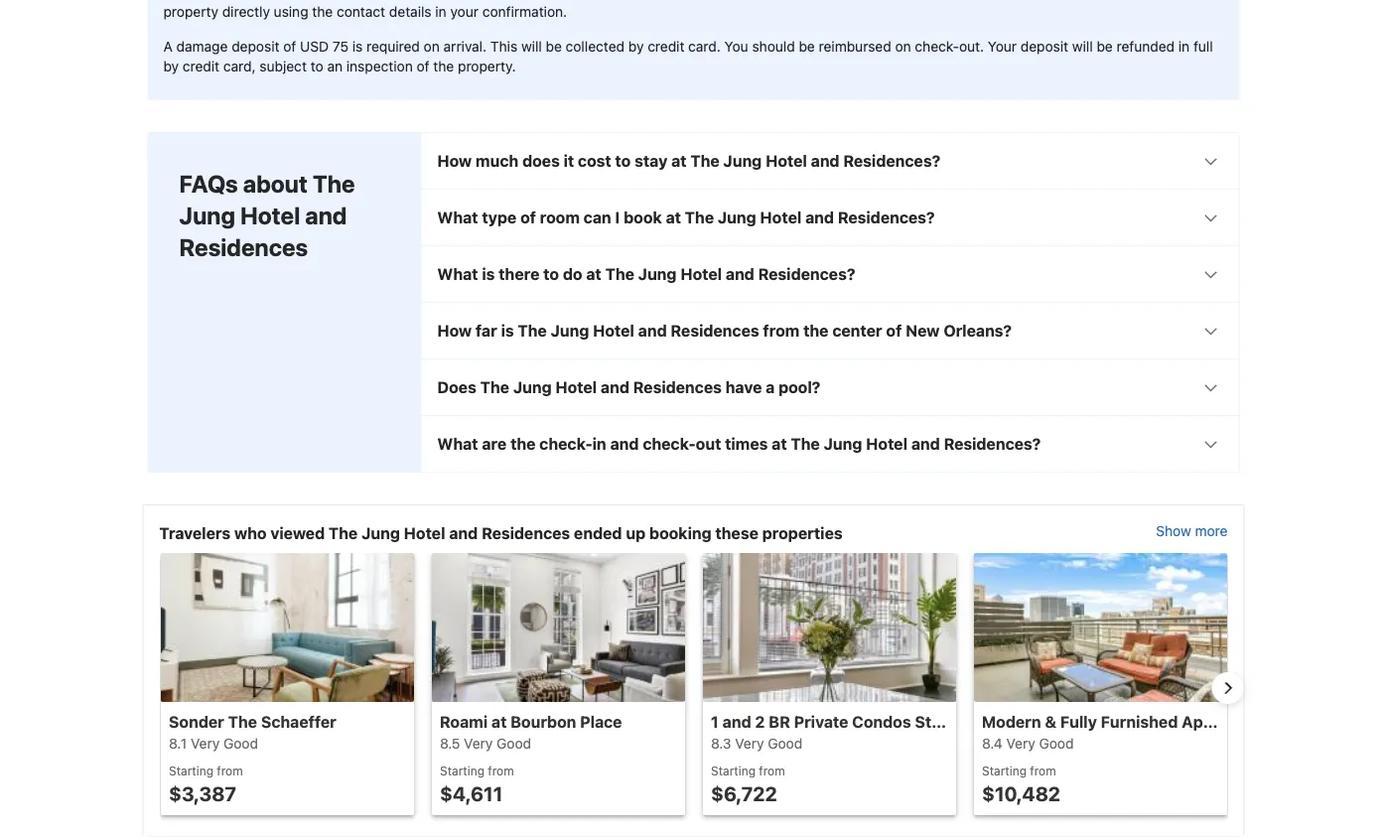Task type: describe. For each thing, give the bounding box(es) containing it.
sonder the schaeffer 8.1 very good
[[168, 713, 336, 752]]

usd
[[300, 38, 329, 54]]

subject
[[260, 58, 307, 74]]

jung down book
[[638, 265, 677, 284]]

8.1 very
[[168, 736, 219, 752]]

there
[[499, 265, 540, 284]]

1 horizontal spatial by
[[628, 38, 644, 54]]

from
[[1008, 713, 1048, 732]]

does
[[437, 378, 477, 397]]

an
[[327, 58, 343, 74]]

viewed
[[271, 524, 325, 543]]

hotel inside dropdown button
[[766, 152, 807, 170]]

booking
[[649, 524, 712, 543]]

to inside a damage deposit of usd 75 is required on arrival. this will be collected by credit card. you should be reimbursed on check-out. your deposit will be refunded in full by credit card, subject to an inspection of the property.
[[311, 58, 323, 74]]

bourbon
[[510, 713, 576, 732]]

refunded
[[1117, 38, 1175, 54]]

type
[[482, 208, 517, 227]]

and inside dropdown button
[[811, 152, 840, 170]]

the inside a damage deposit of usd 75 is required on arrival. this will be collected by credit card. you should be reimbursed on check-out. your deposit will be refunded in full by credit card, subject to an inspection of the property.
[[433, 58, 454, 74]]

jung down how much does it cost to stay at the jung hotel and residences?
[[718, 208, 756, 227]]

2
[[755, 713, 765, 732]]

residences inside dropdown button
[[633, 378, 722, 397]]

center
[[833, 321, 883, 340]]

the right does
[[480, 378, 509, 397]]

times
[[725, 435, 768, 453]]

does the jung hotel and residences have a pool?
[[437, 378, 821, 397]]

hotel inside 'dropdown button'
[[866, 435, 908, 453]]

1
[[711, 713, 718, 732]]

what for what type of room can i book at the jung hotel and residences?
[[437, 208, 478, 227]]

modern
[[982, 713, 1041, 732]]

roami at bourbon place 8.5 very good
[[439, 713, 622, 752]]

starting from $4,611
[[439, 764, 514, 805]]

book
[[624, 208, 662, 227]]

of up 'subject'
[[283, 38, 296, 54]]

out.
[[959, 38, 984, 54]]

how much does it cost to stay at the jung hotel and residences? button
[[422, 133, 1239, 189]]

the right viewed
[[329, 524, 358, 543]]

in inside modern & fully furnished apartments in the heart of  8.4 very good
[[1277, 713, 1291, 732]]

in inside a damage deposit of usd 75 is required on arrival. this will be collected by credit card. you should be reimbursed on check-out. your deposit will be refunded in full by credit card, subject to an inspection of the property.
[[1179, 38, 1190, 54]]

away
[[963, 713, 1004, 732]]

what is there to do at the jung hotel and residences?
[[437, 265, 856, 284]]

these
[[715, 524, 759, 543]]

the inside dropdown button
[[518, 321, 547, 340]]

what type of room can i book at the jung hotel and residences?
[[437, 208, 935, 227]]

how much does it cost to stay at the jung hotel and residences?
[[437, 152, 941, 170]]

1 horizontal spatial credit
[[648, 38, 685, 54]]

$3,387
[[168, 782, 236, 805]]

1 vertical spatial by
[[163, 58, 179, 74]]

of inside how far is the jung hotel and residences from the center of new orleans? dropdown button
[[886, 321, 902, 340]]

collected
[[566, 38, 625, 54]]

the inside dropdown button
[[691, 152, 720, 170]]

residences inside faqs about the jung hotel and residences
[[179, 233, 308, 261]]

of inside modern & fully furnished apartments in the heart of  8.4 very good
[[1371, 713, 1387, 732]]

and inside faqs about the jung hotel and residences
[[305, 202, 347, 229]]

2 deposit from the left
[[1021, 38, 1069, 54]]

2 will from the left
[[1072, 38, 1093, 54]]

property.
[[458, 58, 516, 74]]

1 on from the left
[[424, 38, 440, 54]]

hotel inside faqs about the jung hotel and residences
[[240, 202, 300, 229]]

your
[[988, 38, 1017, 54]]

reimbursed
[[819, 38, 892, 54]]

i
[[615, 208, 620, 227]]

starting for $3,387
[[168, 764, 213, 778]]

what type of room can i book at the jung hotel and residences? button
[[422, 190, 1239, 245]]

residences? inside 'dropdown button'
[[944, 435, 1041, 453]]

jung inside faqs about the jung hotel and residences
[[179, 202, 235, 229]]

travelers
[[159, 524, 231, 543]]

french
[[1051, 713, 1105, 732]]

from inside dropdown button
[[763, 321, 800, 340]]

$10,482
[[982, 782, 1060, 805]]

jung right does
[[513, 378, 552, 397]]

good inside sonder the schaeffer 8.1 very good
[[223, 736, 258, 752]]

who
[[234, 524, 267, 543]]

do
[[563, 265, 583, 284]]

pool?
[[779, 378, 821, 397]]

the inside 'dropdown button'
[[511, 435, 536, 453]]

faqs
[[179, 170, 238, 198]]

damage
[[176, 38, 228, 54]]

place
[[580, 713, 622, 732]]

the right book
[[685, 208, 714, 227]]

a
[[163, 38, 173, 54]]

how far is the jung hotel and residences from the center of new orleans?
[[437, 321, 1012, 340]]

jung inside 'dropdown button'
[[824, 435, 862, 453]]

sonder
[[168, 713, 224, 732]]

br
[[768, 713, 790, 732]]

from for $3,387
[[216, 764, 242, 778]]

fully
[[1060, 713, 1097, 732]]

8.4 very
[[982, 736, 1035, 752]]

properties
[[762, 524, 843, 543]]

what are the check-in and check-out times at the jung hotel and residences? button
[[422, 416, 1239, 472]]

is inside dropdown button
[[501, 321, 514, 340]]

&
[[1045, 713, 1056, 732]]

show more
[[1156, 523, 1228, 539]]

inspection
[[346, 58, 413, 74]]

1 will from the left
[[521, 38, 542, 54]]

starting from $6,722
[[711, 764, 785, 805]]

jung inside dropdown button
[[723, 152, 762, 170]]

arrival.
[[444, 38, 487, 54]]

it
[[564, 152, 574, 170]]

cost
[[578, 152, 611, 170]]

card.
[[688, 38, 721, 54]]

good inside modern & fully furnished apartments in the heart of  8.4 very good
[[1039, 736, 1074, 752]]

are
[[482, 435, 507, 453]]

a
[[766, 378, 775, 397]]

this
[[490, 38, 518, 54]]

region containing $3,387
[[144, 553, 1387, 823]]

more
[[1195, 523, 1228, 539]]

what are the check-in and check-out times at the jung hotel and residences?
[[437, 435, 1041, 453]]

does the jung hotel and residences have a pool? button
[[422, 360, 1239, 415]]

0 horizontal spatial credit
[[183, 58, 220, 74]]

new
[[906, 321, 940, 340]]

jung inside dropdown button
[[551, 321, 589, 340]]

can
[[584, 208, 611, 227]]

show more link
[[1156, 521, 1228, 545]]

condos
[[852, 713, 911, 732]]

good inside roami at bourbon place 8.5 very good
[[496, 736, 531, 752]]

at inside 'dropdown button'
[[772, 435, 787, 453]]



Task type: locate. For each thing, give the bounding box(es) containing it.
good down the &
[[1039, 736, 1074, 752]]

credit
[[648, 38, 685, 54], [183, 58, 220, 74]]

will
[[521, 38, 542, 54], [1072, 38, 1093, 54]]

the inside faqs about the jung hotel and residences
[[313, 170, 355, 198]]

0 horizontal spatial deposit
[[232, 38, 280, 54]]

to inside dropdown button
[[543, 265, 559, 284]]

jung right viewed
[[362, 524, 400, 543]]

the down arrival.
[[433, 58, 454, 74]]

how left much
[[437, 152, 472, 170]]

a damage deposit of usd 75 is required on arrival. this will be collected by credit card. you should be reimbursed on check-out. your deposit will be refunded in full by credit card, subject to an inspection of the property.
[[163, 38, 1213, 74]]

about
[[243, 170, 308, 198]]

roami
[[439, 713, 487, 732]]

show
[[1156, 523, 1191, 539]]

steps
[[915, 713, 959, 732]]

apartments
[[1182, 713, 1273, 732]]

0 vertical spatial in
[[1179, 38, 1190, 54]]

1 vertical spatial what
[[437, 265, 478, 284]]

starting from $10,482
[[982, 764, 1060, 805]]

0 horizontal spatial on
[[424, 38, 440, 54]]

to left an
[[311, 58, 323, 74]]

starting inside starting from $10,482
[[982, 764, 1026, 778]]

residences up have
[[671, 321, 759, 340]]

is inside a damage deposit of usd 75 is required on arrival. this will be collected by credit card. you should be reimbursed on check-out. your deposit will be refunded in full by credit card, subject to an inspection of the property.
[[352, 38, 363, 54]]

4 starting from the left
[[982, 764, 1026, 778]]

starting for $10,482
[[982, 764, 1026, 778]]

what inside 'dropdown button'
[[437, 435, 478, 453]]

will left refunded
[[1072, 38, 1093, 54]]

0 horizontal spatial will
[[521, 38, 542, 54]]

on right reimbursed
[[895, 38, 911, 54]]

of left "new"
[[886, 321, 902, 340]]

should
[[752, 38, 795, 54]]

to left do
[[543, 265, 559, 284]]

credit left card.
[[648, 38, 685, 54]]

from up $6,722
[[759, 764, 785, 778]]

2 vertical spatial what
[[437, 435, 478, 453]]

to
[[311, 58, 323, 74], [615, 152, 631, 170], [543, 265, 559, 284]]

1 horizontal spatial check-
[[643, 435, 696, 453]]

2 horizontal spatial to
[[615, 152, 631, 170]]

does
[[522, 152, 560, 170]]

be left refunded
[[1097, 38, 1113, 54]]

at inside roami at bourbon place 8.5 very good
[[491, 713, 506, 732]]

starting up $6,722
[[711, 764, 755, 778]]

in right the apartments on the right bottom of page
[[1277, 713, 1291, 732]]

the right sonder
[[228, 713, 257, 732]]

in left 'full'
[[1179, 38, 1190, 54]]

check- down does the jung hotel and residences have a pool?
[[643, 435, 696, 453]]

is right far
[[501, 321, 514, 340]]

is inside dropdown button
[[482, 265, 495, 284]]

at right 'roami'
[[491, 713, 506, 732]]

1 how from the top
[[437, 152, 472, 170]]

0 horizontal spatial check-
[[540, 435, 593, 453]]

the inside dropdown button
[[804, 321, 829, 340]]

to left 'stay'
[[615, 152, 631, 170]]

deposit right your
[[1021, 38, 1069, 54]]

2 be from the left
[[799, 38, 815, 54]]

the down pool?
[[791, 435, 820, 453]]

from inside starting from $6,722
[[759, 764, 785, 778]]

2 on from the left
[[895, 38, 911, 54]]

be left collected
[[546, 38, 562, 54]]

what
[[437, 208, 478, 227], [437, 265, 478, 284], [437, 435, 478, 453]]

2 horizontal spatial is
[[501, 321, 514, 340]]

1 horizontal spatial on
[[895, 38, 911, 54]]

of right heart
[[1371, 713, 1387, 732]]

what for what is there to do at the jung hotel and residences?
[[437, 265, 478, 284]]

orleans?
[[944, 321, 1012, 340]]

1 vertical spatial is
[[482, 265, 495, 284]]

schaeffer
[[261, 713, 336, 732]]

starting from $3,387
[[168, 764, 242, 805]]

starting up $4,611
[[439, 764, 484, 778]]

hotel inside dropdown button
[[593, 321, 635, 340]]

and inside dropdown button
[[638, 321, 667, 340]]

0 horizontal spatial in
[[593, 435, 607, 453]]

2 how from the top
[[437, 321, 472, 340]]

on left arrival.
[[424, 38, 440, 54]]

the right far
[[518, 321, 547, 340]]

is right 75
[[352, 38, 363, 54]]

2 horizontal spatial in
[[1277, 713, 1291, 732]]

residences inside dropdown button
[[671, 321, 759, 340]]

the inside sonder the schaeffer 8.1 very good
[[228, 713, 257, 732]]

from for $10,482
[[1030, 764, 1056, 778]]

2 horizontal spatial check-
[[915, 38, 959, 54]]

at right times
[[772, 435, 787, 453]]

0 vertical spatial credit
[[648, 38, 685, 54]]

starting for $4,611
[[439, 764, 484, 778]]

1 horizontal spatial to
[[543, 265, 559, 284]]

much
[[476, 152, 519, 170]]

stay
[[635, 152, 668, 170]]

accordion control element
[[421, 132, 1240, 473]]

good right 8.1 very
[[223, 736, 258, 752]]

hotel
[[766, 152, 807, 170], [240, 202, 300, 229], [760, 208, 802, 227], [681, 265, 722, 284], [593, 321, 635, 340], [556, 378, 597, 397], [866, 435, 908, 453], [404, 524, 445, 543]]

of inside what type of room can i book at the jung hotel and residences? dropdown button
[[520, 208, 536, 227]]

good down the br
[[767, 736, 802, 752]]

the right about
[[313, 170, 355, 198]]

how left far
[[437, 321, 472, 340]]

1 starting from the left
[[168, 764, 213, 778]]

how inside dropdown button
[[437, 321, 472, 340]]

residences left ended in the left bottom of the page
[[482, 524, 570, 543]]

will right this
[[521, 38, 542, 54]]

2 vertical spatial is
[[501, 321, 514, 340]]

heart
[[1324, 713, 1367, 732]]

in
[[1179, 38, 1190, 54], [593, 435, 607, 453], [1277, 713, 1291, 732]]

1 and 2 br private condos steps away from french quarter 8.3 very good
[[711, 713, 1168, 752]]

ended
[[574, 524, 622, 543]]

to inside dropdown button
[[615, 152, 631, 170]]

on
[[424, 38, 440, 54], [895, 38, 911, 54]]

starting up $3,387
[[168, 764, 213, 778]]

jung down do
[[551, 321, 589, 340]]

faqs about the jung hotel and residences
[[179, 170, 355, 261]]

how
[[437, 152, 472, 170], [437, 321, 472, 340]]

residences down about
[[179, 233, 308, 261]]

what left are
[[437, 435, 478, 453]]

the right 'stay'
[[691, 152, 720, 170]]

from up $3,387
[[216, 764, 242, 778]]

credit down damage on the left top of the page
[[183, 58, 220, 74]]

how far is the jung hotel and residences from the center of new orleans? button
[[422, 303, 1239, 359]]

1 what from the top
[[437, 208, 478, 227]]

starting inside the starting from $4,611
[[439, 764, 484, 778]]

of right type on the left of page
[[520, 208, 536, 227]]

residences up out
[[633, 378, 722, 397]]

what left there
[[437, 265, 478, 284]]

at right 'stay'
[[671, 152, 687, 170]]

1 deposit from the left
[[232, 38, 280, 54]]

0 vertical spatial to
[[311, 58, 323, 74]]

8.5 very
[[439, 736, 492, 752]]

3 good from the left
[[767, 736, 802, 752]]

check- left your
[[915, 38, 959, 54]]

modern & fully furnished apartments in the heart of  8.4 very good
[[982, 713, 1387, 752]]

at
[[671, 152, 687, 170], [666, 208, 681, 227], [586, 265, 602, 284], [772, 435, 787, 453], [491, 713, 506, 732]]

room
[[540, 208, 580, 227]]

from up the a
[[763, 321, 800, 340]]

0 vertical spatial what
[[437, 208, 478, 227]]

from inside starting from $10,482
[[1030, 764, 1056, 778]]

the inside modern & fully furnished apartments in the heart of  8.4 very good
[[1295, 713, 1320, 732]]

1 horizontal spatial deposit
[[1021, 38, 1069, 54]]

jung
[[723, 152, 762, 170], [179, 202, 235, 229], [718, 208, 756, 227], [638, 265, 677, 284], [551, 321, 589, 340], [513, 378, 552, 397], [824, 435, 862, 453], [362, 524, 400, 543]]

from inside the starting from $4,611
[[487, 764, 514, 778]]

check- inside a damage deposit of usd 75 is required on arrival. this will be collected by credit card. you should be reimbursed on check-out. your deposit will be refunded in full by credit card, subject to an inspection of the property.
[[915, 38, 959, 54]]

1 horizontal spatial will
[[1072, 38, 1093, 54]]

be right should
[[799, 38, 815, 54]]

residences? inside dropdown button
[[844, 152, 941, 170]]

by right collected
[[628, 38, 644, 54]]

card,
[[223, 58, 256, 74]]

2 horizontal spatial be
[[1097, 38, 1113, 54]]

the right are
[[511, 435, 536, 453]]

3 starting from the left
[[711, 764, 755, 778]]

$6,722
[[711, 782, 777, 805]]

8.3 very
[[711, 736, 764, 752]]

3 what from the top
[[437, 435, 478, 453]]

starting inside starting from $6,722
[[711, 764, 755, 778]]

1 vertical spatial in
[[593, 435, 607, 453]]

how for how much does it cost to stay at the jung hotel and residences?
[[437, 152, 472, 170]]

from inside starting from $3,387
[[216, 764, 242, 778]]

2 starting from the left
[[439, 764, 484, 778]]

good inside "1 and 2 br private condos steps away from french quarter 8.3 very good"
[[767, 736, 802, 752]]

from for $6,722
[[759, 764, 785, 778]]

from for $4,611
[[487, 764, 514, 778]]

2 good from the left
[[496, 736, 531, 752]]

residences?
[[844, 152, 941, 170], [838, 208, 935, 227], [758, 265, 856, 284], [944, 435, 1041, 453]]

at right do
[[586, 265, 602, 284]]

the
[[691, 152, 720, 170], [313, 170, 355, 198], [685, 208, 714, 227], [605, 265, 635, 284], [518, 321, 547, 340], [480, 378, 509, 397], [791, 435, 820, 453], [329, 524, 358, 543], [228, 713, 257, 732]]

furnished
[[1101, 713, 1178, 732]]

0 horizontal spatial is
[[352, 38, 363, 54]]

at right book
[[666, 208, 681, 227]]

0 horizontal spatial be
[[546, 38, 562, 54]]

1 vertical spatial credit
[[183, 58, 220, 74]]

starting
[[168, 764, 213, 778], [439, 764, 484, 778], [711, 764, 755, 778], [982, 764, 1026, 778]]

is
[[352, 38, 363, 54], [482, 265, 495, 284], [501, 321, 514, 340]]

by down a
[[163, 58, 179, 74]]

jung up what type of room can i book at the jung hotel and residences?
[[723, 152, 762, 170]]

1 horizontal spatial be
[[799, 38, 815, 54]]

starting down 8.4 very
[[982, 764, 1026, 778]]

2 what from the top
[[437, 265, 478, 284]]

far
[[476, 321, 497, 340]]

$4,611
[[439, 782, 502, 805]]

0 vertical spatial is
[[352, 38, 363, 54]]

have
[[726, 378, 762, 397]]

4 good from the left
[[1039, 736, 1074, 752]]

quarter
[[1108, 713, 1168, 732]]

deposit up card,
[[232, 38, 280, 54]]

from up $4,611
[[487, 764, 514, 778]]

jung down faqs
[[179, 202, 235, 229]]

75
[[333, 38, 349, 54]]

3 be from the left
[[1097, 38, 1113, 54]]

0 horizontal spatial to
[[311, 58, 323, 74]]

at inside dropdown button
[[671, 152, 687, 170]]

you
[[725, 38, 748, 54]]

0 vertical spatial by
[[628, 38, 644, 54]]

in down does the jung hotel and residences have a pool?
[[593, 435, 607, 453]]

1 good from the left
[[223, 736, 258, 752]]

residences
[[179, 233, 308, 261], [671, 321, 759, 340], [633, 378, 722, 397], [482, 524, 570, 543]]

starting for $6,722
[[711, 764, 755, 778]]

1 vertical spatial how
[[437, 321, 472, 340]]

what is there to do at the jung hotel and residences? button
[[422, 246, 1239, 302]]

is left there
[[482, 265, 495, 284]]

required
[[367, 38, 420, 54]]

1 be from the left
[[546, 38, 562, 54]]

2 vertical spatial to
[[543, 265, 559, 284]]

region
[[144, 553, 1387, 823]]

in inside what are the check-in and check-out times at the jung hotel and residences? 'dropdown button'
[[593, 435, 607, 453]]

of down required
[[417, 58, 430, 74]]

out
[[696, 435, 721, 453]]

how inside dropdown button
[[437, 152, 472, 170]]

full
[[1194, 38, 1213, 54]]

up
[[626, 524, 646, 543]]

the right do
[[605, 265, 635, 284]]

0 vertical spatial how
[[437, 152, 472, 170]]

and
[[811, 152, 840, 170], [305, 202, 347, 229], [806, 208, 834, 227], [726, 265, 755, 284], [638, 321, 667, 340], [601, 378, 630, 397], [610, 435, 639, 453], [911, 435, 940, 453], [449, 524, 478, 543], [722, 713, 751, 732]]

private
[[794, 713, 848, 732]]

from up $10,482 in the bottom of the page
[[1030, 764, 1056, 778]]

1 horizontal spatial in
[[1179, 38, 1190, 54]]

check- right are
[[540, 435, 593, 453]]

and inside "1 and 2 br private condos steps away from french quarter 8.3 very good"
[[722, 713, 751, 732]]

2 vertical spatial in
[[1277, 713, 1291, 732]]

1 horizontal spatial is
[[482, 265, 495, 284]]

the left heart
[[1295, 713, 1320, 732]]

jung down does the jung hotel and residences have a pool? dropdown button
[[824, 435, 862, 453]]

the left center in the right top of the page
[[804, 321, 829, 340]]

starting inside starting from $3,387
[[168, 764, 213, 778]]

from
[[763, 321, 800, 340], [216, 764, 242, 778], [487, 764, 514, 778], [759, 764, 785, 778], [1030, 764, 1056, 778]]

what for what are the check-in and check-out times at the jung hotel and residences?
[[437, 435, 478, 453]]

what left type on the left of page
[[437, 208, 478, 227]]

good down bourbon
[[496, 736, 531, 752]]

travelers who viewed the jung hotel and residences ended up booking these properties
[[159, 524, 843, 543]]

1 vertical spatial to
[[615, 152, 631, 170]]

the inside 'dropdown button'
[[791, 435, 820, 453]]

how for how far is the jung hotel and residences from the center of new orleans?
[[437, 321, 472, 340]]

of
[[283, 38, 296, 54], [417, 58, 430, 74], [520, 208, 536, 227], [886, 321, 902, 340], [1371, 713, 1387, 732]]

0 horizontal spatial by
[[163, 58, 179, 74]]



Task type: vqa. For each thing, say whether or not it's contained in the screenshot.
Català
no



